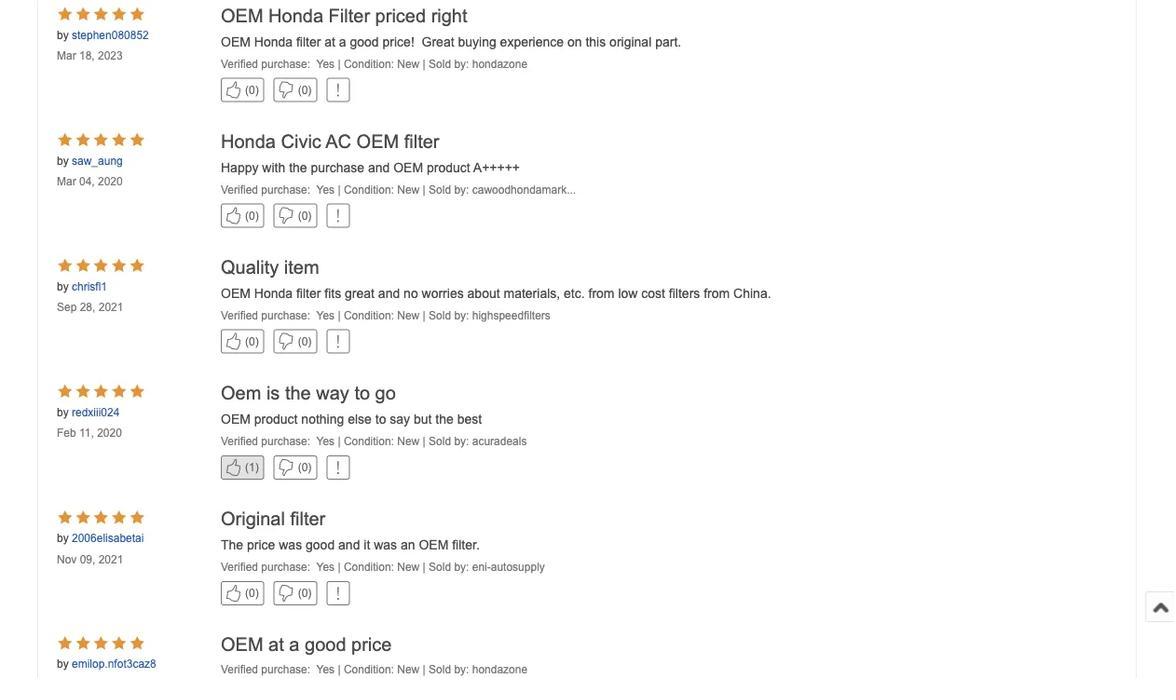 Task type: vqa. For each thing, say whether or not it's contained in the screenshot.


Task type: describe. For each thing, give the bounding box(es) containing it.
saw_aung link
[[72, 154, 123, 167]]

eni-
[[472, 561, 491, 574]]

2006elisabetai
[[72, 532, 144, 545]]

else
[[348, 412, 372, 427]]

oem at a good price verified purchase: yes | condition: new | sold by: hondazone
[[221, 635, 528, 676]]

cost
[[642, 286, 665, 301]]

a inside the oem at a good price verified purchase: yes | condition: new | sold by: hondazone
[[289, 635, 300, 655]]

at inside the oem at a good price verified purchase: yes | condition: new | sold by: hondazone
[[269, 635, 284, 655]]

great
[[422, 34, 454, 49]]

verified inside quality item oem honda filter fits great and no worries about materials, etc. from low cost filters from china. verified purchase: yes | condition: new | sold by: highspeedfilters
[[221, 309, 258, 322]]

yes inside the oem at a good price verified purchase: yes | condition: new | sold by: hondazone
[[316, 664, 335, 676]]

about
[[467, 286, 500, 301]]

by: inside the oem at a good price verified purchase: yes | condition: new | sold by: hondazone
[[454, 664, 469, 676]]

by 2006elisabetai nov 09, 2021
[[57, 532, 144, 566]]

price inside original filter the price was good and it was an oem filter. verified purchase: yes | condition: new | sold by: eni-autosupply
[[247, 538, 275, 553]]

) up original on the left bottom
[[255, 461, 259, 474]]

0 up civic
[[302, 83, 308, 96]]

by: inside 'honda civic ac oem filter happy with the purchase and oem product a+++++ verified purchase: yes | condition: new | sold by: cawoodhondamark...'
[[454, 183, 469, 196]]

new inside quality item oem honda filter fits great and no worries about materials, etc. from low cost filters from china. verified purchase: yes | condition: new | sold by: highspeedfilters
[[397, 309, 420, 322]]

mar for oem
[[57, 49, 76, 62]]

acuradeals
[[472, 435, 527, 448]]

why is this review inappropriate? image for ac
[[337, 208, 339, 224]]

2020 for honda civic ac oem filter
[[98, 175, 123, 188]]

price!
[[383, 34, 415, 49]]

etc.
[[564, 286, 585, 301]]

sold inside oem is the way to go oem product nothing else to say but the best verified purchase: yes | condition: new | sold by: acuradeals
[[429, 435, 451, 448]]

no
[[404, 286, 418, 301]]

good inside the oem at a good price verified purchase: yes | condition: new | sold by: hondazone
[[305, 635, 346, 655]]

quality
[[221, 257, 279, 277]]

say
[[390, 412, 410, 427]]

purchase: inside 'honda civic ac oem filter happy with the purchase and oem product a+++++ verified purchase: yes | condition: new | sold by: cawoodhondamark...'
[[261, 183, 310, 196]]

and inside original filter the price was good and it was an oem filter. verified purchase: yes | condition: new | sold by: eni-autosupply
[[338, 538, 360, 553]]

great
[[345, 286, 375, 301]]

28,
[[80, 301, 95, 314]]

0 down nothing
[[302, 461, 308, 474]]

0 down original on the left bottom
[[249, 587, 255, 600]]

1 vertical spatial the
[[285, 383, 311, 403]]

1
[[249, 461, 255, 474]]

filter
[[329, 5, 370, 26]]

0 down happy
[[249, 209, 255, 222]]

china.
[[734, 286, 771, 301]]

oem inside the oem at a good price verified purchase: yes | condition: new | sold by: hondazone
[[221, 635, 263, 655]]

by chrisfl1 sep 28, 2021
[[57, 280, 123, 314]]

new inside the oem at a good price verified purchase: yes | condition: new | sold by: hondazone
[[397, 664, 420, 676]]

original
[[610, 34, 652, 49]]

emilop.nfot3caz8
[[72, 658, 156, 671]]

purchase: inside quality item oem honda filter fits great and no worries about materials, etc. from low cost filters from china. verified purchase: yes | condition: new | sold by: highspeedfilters
[[261, 309, 310, 322]]

why is this review inappropriate? image for filter
[[337, 585, 339, 602]]

a+++++
[[473, 160, 520, 175]]

yes inside original filter the price was good and it was an oem filter. verified purchase: yes | condition: new | sold by: eni-autosupply
[[316, 561, 335, 574]]

redxiii024
[[72, 406, 120, 419]]

) up the oem at a good price verified purchase: yes | condition: new | sold by: hondazone
[[308, 587, 312, 600]]

verified inside 'honda civic ac oem filter happy with the purchase and oem product a+++++ verified purchase: yes | condition: new | sold by: cawoodhondamark...'
[[221, 183, 258, 196]]

why is this review inappropriate? image for the
[[337, 459, 339, 476]]

11,
[[79, 427, 94, 440]]

condition: inside oem is the way to go oem product nothing else to say but the best verified purchase: yes | condition: new | sold by: acuradeals
[[344, 435, 394, 448]]

oem inside original filter the price was good and it was an oem filter. verified purchase: yes | condition: new | sold by: eni-autosupply
[[419, 538, 449, 553]]

saw_aung
[[72, 154, 123, 167]]

with
[[262, 160, 285, 175]]

materials,
[[504, 286, 560, 301]]

chrisfl1
[[72, 280, 107, 293]]

new inside the oem honda filter priced right oem honda filter at a good price!  great buying experience on this original part. verified purchase: yes | condition: new | sold by: hondazone
[[397, 57, 420, 70]]

stephen080852
[[72, 28, 149, 41]]

price inside the oem at a good price verified purchase: yes | condition: new | sold by: hondazone
[[351, 635, 392, 655]]

2020 for oem is the way to go
[[97, 427, 122, 440]]

new inside original filter the price was good and it was an oem filter. verified purchase: yes | condition: new | sold by: eni-autosupply
[[397, 561, 420, 574]]

2 vertical spatial the
[[436, 412, 454, 427]]

worries
[[422, 286, 464, 301]]

oem
[[221, 383, 261, 403]]

this
[[586, 34, 606, 49]]

5 stars image for original
[[57, 511, 144, 527]]

sold inside the oem honda filter priced right oem honda filter at a good price!  great buying experience on this original part. verified purchase: yes | condition: new | sold by: hondazone
[[429, 57, 451, 70]]

) down original on the left bottom
[[255, 587, 259, 600]]

go
[[375, 383, 396, 403]]

hondazone inside the oem at a good price verified purchase: yes | condition: new | sold by: hondazone
[[472, 664, 528, 676]]

hondazone inside the oem honda filter priced right oem honda filter at a good price!  great buying experience on this original part. verified purchase: yes | condition: new | sold by: hondazone
[[472, 57, 528, 70]]

verified inside the oem honda filter priced right oem honda filter at a good price!  great buying experience on this original part. verified purchase: yes | condition: new | sold by: hondazone
[[221, 57, 258, 70]]

by emilop.nfot3caz8
[[57, 658, 156, 671]]

by for oem
[[57, 406, 69, 419]]

1 from from the left
[[589, 286, 615, 301]]

09,
[[80, 553, 95, 566]]

best
[[457, 412, 482, 427]]

) up oem
[[255, 335, 259, 348]]

low
[[618, 286, 638, 301]]

new inside 'honda civic ac oem filter happy with the purchase and oem product a+++++ verified purchase: yes | condition: new | sold by: cawoodhondamark...'
[[397, 183, 420, 196]]

at inside the oem honda filter priced right oem honda filter at a good price!  great buying experience on this original part. verified purchase: yes | condition: new | sold by: hondazone
[[325, 34, 335, 49]]

( 0 ) up the oem at a good price verified purchase: yes | condition: new | sold by: hondazone
[[298, 587, 312, 600]]

buying
[[458, 34, 497, 49]]

2 from from the left
[[704, 286, 730, 301]]

why is this review inappropriate? image for item
[[337, 333, 339, 350]]

redxiii024 link
[[72, 406, 120, 419]]

by: inside quality item oem honda filter fits great and no worries about materials, etc. from low cost filters from china. verified purchase: yes | condition: new | sold by: highspeedfilters
[[454, 309, 469, 322]]

5 stars image for honda
[[57, 133, 144, 149]]

sold inside quality item oem honda filter fits great and no worries about materials, etc. from low cost filters from china. verified purchase: yes | condition: new | sold by: highspeedfilters
[[429, 309, 451, 322]]

item
[[284, 257, 319, 277]]

nothing
[[301, 412, 344, 427]]

purchase: inside oem is the way to go oem product nothing else to say but the best verified purchase: yes | condition: new | sold by: acuradeals
[[261, 435, 310, 448]]

by for original
[[57, 532, 69, 545]]

on
[[568, 34, 582, 49]]

) up civic
[[308, 83, 312, 96]]

0 up happy
[[249, 83, 255, 96]]

it
[[364, 538, 370, 553]]

good inside original filter the price was good and it was an oem filter. verified purchase: yes | condition: new | sold by: eni-autosupply
[[306, 538, 335, 553]]

( 0 ) down nothing
[[298, 461, 312, 474]]

( 0 ) up civic
[[298, 83, 312, 96]]

honda civic ac oem filter happy with the purchase and oem product a+++++ verified purchase: yes | condition: new | sold by: cawoodhondamark...
[[221, 131, 576, 196]]

condition: inside 'honda civic ac oem filter happy with the purchase and oem product a+++++ verified purchase: yes | condition: new | sold by: cawoodhondamark...'
[[344, 183, 394, 196]]

cawoodhondamark...
[[472, 183, 576, 196]]



Task type: locate. For each thing, give the bounding box(es) containing it.
by inside the by chrisfl1 sep 28, 2021
[[57, 280, 69, 293]]

0 vertical spatial mar
[[57, 49, 76, 62]]

the inside 'honda civic ac oem filter happy with the purchase and oem product a+++++ verified purchase: yes | condition: new | sold by: cawoodhondamark...'
[[289, 160, 307, 175]]

filter right ac
[[404, 131, 439, 152]]

2 why is this review inappropriate? image from the top
[[337, 208, 339, 224]]

4 by from the top
[[57, 406, 69, 419]]

6 new from the top
[[397, 664, 420, 676]]

1 vertical spatial price
[[351, 635, 392, 655]]

by inside by 2006elisabetai nov 09, 2021
[[57, 532, 69, 545]]

filter inside original filter the price was good and it was an oem filter. verified purchase: yes | condition: new | sold by: eni-autosupply
[[290, 509, 326, 529]]

filter right original on the left bottom
[[290, 509, 326, 529]]

1 horizontal spatial a
[[339, 34, 346, 49]]

filter
[[296, 34, 321, 49], [404, 131, 439, 152], [296, 286, 321, 301], [290, 509, 326, 529]]

part.
[[655, 34, 681, 49]]

1 sold from the top
[[429, 57, 451, 70]]

0 horizontal spatial a
[[289, 635, 300, 655]]

yes inside the oem honda filter priced right oem honda filter at a good price!  great buying experience on this original part. verified purchase: yes | condition: new | sold by: hondazone
[[316, 57, 335, 70]]

by:
[[454, 57, 469, 70], [454, 183, 469, 196], [454, 309, 469, 322], [454, 435, 469, 448], [454, 561, 469, 574], [454, 664, 469, 676]]

1 vertical spatial 2021
[[99, 553, 123, 566]]

and
[[368, 160, 390, 175], [378, 286, 400, 301], [338, 538, 360, 553]]

to left go
[[355, 383, 370, 403]]

the
[[221, 538, 243, 553]]

6 sold from the top
[[429, 664, 451, 676]]

by redxiii024 feb 11, 2020
[[57, 406, 122, 440]]

yes inside quality item oem honda filter fits great and no worries about materials, etc. from low cost filters from china. verified purchase: yes | condition: new | sold by: highspeedfilters
[[316, 309, 335, 322]]

2020 inside by saw_aung mar 04, 2020
[[98, 175, 123, 188]]

sold inside 'honda civic ac oem filter happy with the purchase and oem product a+++++ verified purchase: yes | condition: new | sold by: cawoodhondamark...'
[[429, 183, 451, 196]]

2 sold from the top
[[429, 183, 451, 196]]

honda inside 'honda civic ac oem filter happy with the purchase and oem product a+++++ verified purchase: yes | condition: new | sold by: cawoodhondamark...'
[[221, 131, 276, 152]]

4 by: from the top
[[454, 435, 469, 448]]

3 condition: from the top
[[344, 309, 394, 322]]

2021 inside by 2006elisabetai nov 09, 2021
[[99, 553, 123, 566]]

verified
[[221, 57, 258, 70], [221, 183, 258, 196], [221, 309, 258, 322], [221, 435, 258, 448], [221, 561, 258, 574], [221, 664, 258, 676]]

sep
[[57, 301, 77, 314]]

fits
[[325, 286, 341, 301]]

oem inside oem is the way to go oem product nothing else to say but the best verified purchase: yes | condition: new | sold by: acuradeals
[[221, 412, 251, 427]]

was
[[279, 538, 302, 553], [374, 538, 397, 553]]

3 why is this review inappropriate? image from the top
[[337, 459, 339, 476]]

) down nothing
[[308, 461, 312, 474]]

and left it
[[338, 538, 360, 553]]

by inside by stephen080852 mar 18, 2023
[[57, 28, 69, 41]]

2021 for original filter
[[99, 553, 123, 566]]

1 vertical spatial to
[[375, 412, 386, 427]]

( 0 ) down happy
[[245, 209, 259, 222]]

2 2021 from the top
[[99, 553, 123, 566]]

mar left 18,
[[57, 49, 76, 62]]

0 vertical spatial and
[[368, 160, 390, 175]]

5 new from the top
[[397, 561, 420, 574]]

feb
[[57, 427, 76, 440]]

4 condition: from the top
[[344, 435, 394, 448]]

1 purchase: from the top
[[261, 57, 310, 70]]

0 vertical spatial why is this review inappropriate? image
[[337, 333, 339, 350]]

mar inside by saw_aung mar 04, 2020
[[57, 175, 76, 188]]

1 2021 from the top
[[99, 301, 123, 314]]

5 purchase: from the top
[[261, 561, 310, 574]]

1 vertical spatial hondazone
[[472, 664, 528, 676]]

5 by from the top
[[57, 532, 69, 545]]

condition: inside the oem at a good price verified purchase: yes | condition: new | sold by: hondazone
[[344, 664, 394, 676]]

oem
[[221, 5, 263, 26], [221, 34, 251, 49], [357, 131, 399, 152], [394, 160, 423, 175], [221, 286, 251, 301], [221, 412, 251, 427], [419, 538, 449, 553], [221, 635, 263, 655]]

5 stars image for quality
[[57, 259, 144, 275]]

oem inside quality item oem honda filter fits great and no worries about materials, etc. from low cost filters from china. verified purchase: yes | condition: new | sold by: highspeedfilters
[[221, 286, 251, 301]]

0 horizontal spatial product
[[254, 412, 298, 427]]

by left emilop.nfot3caz8
[[57, 658, 69, 671]]

was down original on the left bottom
[[279, 538, 302, 553]]

1 yes from the top
[[316, 57, 335, 70]]

the right but at the bottom of the page
[[436, 412, 454, 427]]

1 5 stars image from the top
[[57, 7, 144, 23]]

6 by from the top
[[57, 658, 69, 671]]

purchase:
[[261, 57, 310, 70], [261, 183, 310, 196], [261, 309, 310, 322], [261, 435, 310, 448], [261, 561, 310, 574], [261, 664, 310, 676]]

by: inside oem is the way to go oem product nothing else to say but the best verified purchase: yes | condition: new | sold by: acuradeals
[[454, 435, 469, 448]]

by up nov
[[57, 532, 69, 545]]

new
[[397, 57, 420, 70], [397, 183, 420, 196], [397, 309, 420, 322], [397, 435, 420, 448], [397, 561, 420, 574], [397, 664, 420, 676]]

by: inside the oem honda filter priced right oem honda filter at a good price!  great buying experience on this original part. verified purchase: yes | condition: new | sold by: hondazone
[[454, 57, 469, 70]]

0 vertical spatial a
[[339, 34, 346, 49]]

experience
[[500, 34, 564, 49]]

1 vertical spatial good
[[306, 538, 335, 553]]

2023
[[98, 49, 123, 62]]

by saw_aung mar 04, 2020
[[57, 154, 123, 188]]

1 vertical spatial product
[[254, 412, 298, 427]]

an
[[401, 538, 415, 553]]

0 vertical spatial to
[[355, 383, 370, 403]]

filters
[[669, 286, 700, 301]]

3 verified from the top
[[221, 309, 258, 322]]

3 new from the top
[[397, 309, 420, 322]]

1 horizontal spatial at
[[325, 34, 335, 49]]

5 stars image up 2006elisabetai
[[57, 511, 144, 527]]

1 vertical spatial a
[[289, 635, 300, 655]]

0 vertical spatial hondazone
[[472, 57, 528, 70]]

0 vertical spatial 2021
[[99, 301, 123, 314]]

6 yes from the top
[[316, 664, 335, 676]]

0 horizontal spatial from
[[589, 286, 615, 301]]

but
[[414, 412, 432, 427]]

yes inside 'honda civic ac oem filter happy with the purchase and oem product a+++++ verified purchase: yes | condition: new | sold by: cawoodhondamark...'
[[316, 183, 335, 196]]

by for quality
[[57, 280, 69, 293]]

why is this review inappropriate? image up ac
[[337, 82, 339, 98]]

way
[[316, 383, 349, 403]]

original filter the price was good and it was an oem filter. verified purchase: yes | condition: new | sold by: eni-autosupply
[[221, 509, 545, 574]]

2 by: from the top
[[454, 183, 469, 196]]

( 0 ) down item
[[298, 335, 312, 348]]

0 vertical spatial product
[[427, 160, 470, 175]]

5 stars image up saw_aung
[[57, 133, 144, 149]]

1 horizontal spatial price
[[351, 635, 392, 655]]

from
[[589, 286, 615, 301], [704, 286, 730, 301]]

4 verified from the top
[[221, 435, 258, 448]]

product inside 'honda civic ac oem filter happy with the purchase and oem product a+++++ verified purchase: yes | condition: new | sold by: cawoodhondamark...'
[[427, 160, 470, 175]]

3 by: from the top
[[454, 309, 469, 322]]

) up item
[[308, 209, 312, 222]]

product inside oem is the way to go oem product nothing else to say but the best verified purchase: yes | condition: new | sold by: acuradeals
[[254, 412, 298, 427]]

civic
[[281, 131, 321, 152]]

and right purchase
[[368, 160, 390, 175]]

5 sold from the top
[[429, 561, 451, 574]]

why is this review inappropriate? image down nothing
[[337, 459, 339, 476]]

yes inside oem is the way to go oem product nothing else to say but the best verified purchase: yes | condition: new | sold by: acuradeals
[[316, 435, 335, 448]]

oem is the way to go oem product nothing else to say but the best verified purchase: yes | condition: new | sold by: acuradeals
[[221, 383, 527, 448]]

0 vertical spatial good
[[350, 34, 379, 49]]

the right the is
[[285, 383, 311, 403]]

6 verified from the top
[[221, 664, 258, 676]]

5 5 stars image from the top
[[57, 511, 144, 527]]

condition: inside the oem honda filter priced right oem honda filter at a good price!  great buying experience on this original part. verified purchase: yes | condition: new | sold by: hondazone
[[344, 57, 394, 70]]

1 why is this review inappropriate? image from the top
[[337, 82, 339, 98]]

purchase: inside the oem honda filter priced right oem honda filter at a good price!  great buying experience on this original part. verified purchase: yes | condition: new | sold by: hondazone
[[261, 57, 310, 70]]

2020 right the 11, at bottom left
[[97, 427, 122, 440]]

by for honda
[[57, 154, 69, 167]]

1 vertical spatial 2020
[[97, 427, 122, 440]]

1 verified from the top
[[221, 57, 258, 70]]

verified inside original filter the price was good and it was an oem filter. verified purchase: yes | condition: new | sold by: eni-autosupply
[[221, 561, 258, 574]]

2 new from the top
[[397, 183, 420, 196]]

by: inside original filter the price was good and it was an oem filter. verified purchase: yes | condition: new | sold by: eni-autosupply
[[454, 561, 469, 574]]

) down item
[[308, 335, 312, 348]]

2021 right 28,
[[99, 301, 123, 314]]

purchase: inside the oem at a good price verified purchase: yes | condition: new | sold by: hondazone
[[261, 664, 310, 676]]

3 sold from the top
[[429, 309, 451, 322]]

( 0 ) down original on the left bottom
[[245, 587, 259, 600]]

and inside 'honda civic ac oem filter happy with the purchase and oem product a+++++ verified purchase: yes | condition: new | sold by: cawoodhondamark...'
[[368, 160, 390, 175]]

0 up oem
[[249, 335, 255, 348]]

hondazone
[[472, 57, 528, 70], [472, 664, 528, 676]]

2 vertical spatial and
[[338, 538, 360, 553]]

5 stars image for oem
[[57, 385, 144, 401]]

0 horizontal spatial at
[[269, 635, 284, 655]]

nov
[[57, 553, 77, 566]]

1 horizontal spatial to
[[375, 412, 386, 427]]

2021 inside the by chrisfl1 sep 28, 2021
[[99, 301, 123, 314]]

right
[[431, 5, 467, 26]]

why is this review inappropriate? image for filter
[[337, 82, 339, 98]]

stephen080852 link
[[72, 28, 149, 41]]

0 vertical spatial 2020
[[98, 175, 123, 188]]

5 by: from the top
[[454, 561, 469, 574]]

) down happy
[[255, 209, 259, 222]]

why is this review inappropriate? image down fits
[[337, 333, 339, 350]]

0 up the oem at a good price verified purchase: yes | condition: new | sold by: hondazone
[[302, 587, 308, 600]]

4 new from the top
[[397, 435, 420, 448]]

why is this review inappropriate? image down purchase
[[337, 208, 339, 224]]

filter.
[[452, 538, 480, 553]]

sold inside the oem at a good price verified purchase: yes | condition: new | sold by: hondazone
[[429, 664, 451, 676]]

1 horizontal spatial from
[[704, 286, 730, 301]]

5 stars image up redxiii024
[[57, 385, 144, 401]]

mar for honda
[[57, 175, 76, 188]]

2 vertical spatial why is this review inappropriate? image
[[337, 459, 339, 476]]

by
[[57, 28, 69, 41], [57, 154, 69, 167], [57, 280, 69, 293], [57, 406, 69, 419], [57, 532, 69, 545], [57, 658, 69, 671]]

product down the is
[[254, 412, 298, 427]]

by up sep
[[57, 280, 69, 293]]

2 mar from the top
[[57, 175, 76, 188]]

verified inside the oem at a good price verified purchase: yes | condition: new | sold by: hondazone
[[221, 664, 258, 676]]

2 was from the left
[[374, 538, 397, 553]]

5 stars image
[[57, 7, 144, 23], [57, 133, 144, 149], [57, 259, 144, 275], [57, 385, 144, 401], [57, 511, 144, 527], [57, 636, 144, 653]]

honda
[[269, 5, 323, 26], [254, 34, 293, 49], [221, 131, 276, 152], [254, 286, 293, 301]]

6 purchase: from the top
[[261, 664, 310, 676]]

from left low
[[589, 286, 615, 301]]

)
[[255, 83, 259, 96], [308, 83, 312, 96], [255, 209, 259, 222], [308, 209, 312, 222], [255, 335, 259, 348], [308, 335, 312, 348], [255, 461, 259, 474], [308, 461, 312, 474], [255, 587, 259, 600], [308, 587, 312, 600]]

5 stars image for oem
[[57, 7, 144, 23]]

1 horizontal spatial was
[[374, 538, 397, 553]]

why is this review inappropriate? image
[[337, 333, 339, 350], [337, 585, 339, 602]]

2 purchase: from the top
[[261, 183, 310, 196]]

oem honda filter priced right oem honda filter at a good price!  great buying experience on this original part. verified purchase: yes | condition: new | sold by: hondazone
[[221, 5, 685, 70]]

1 hondazone from the top
[[472, 57, 528, 70]]

0
[[249, 83, 255, 96], [302, 83, 308, 96], [249, 209, 255, 222], [302, 209, 308, 222], [249, 335, 255, 348], [302, 335, 308, 348], [302, 461, 308, 474], [249, 587, 255, 600], [302, 587, 308, 600]]

condition: inside quality item oem honda filter fits great and no worries about materials, etc. from low cost filters from china. verified purchase: yes | condition: new | sold by: highspeedfilters
[[344, 309, 394, 322]]

18,
[[79, 49, 95, 62]]

by left saw_aung
[[57, 154, 69, 167]]

1 new from the top
[[397, 57, 420, 70]]

1 vertical spatial and
[[378, 286, 400, 301]]

3 by from the top
[[57, 280, 69, 293]]

2 why is this review inappropriate? image from the top
[[337, 585, 339, 602]]

( 1 )
[[245, 461, 259, 474]]

|
[[338, 57, 341, 70], [423, 57, 426, 70], [338, 183, 341, 196], [423, 183, 426, 196], [338, 309, 341, 322], [423, 309, 426, 322], [338, 435, 341, 448], [423, 435, 426, 448], [338, 561, 341, 574], [423, 561, 426, 574], [338, 664, 341, 676], [423, 664, 426, 676]]

5 stars image up chrisfl1 on the top left of page
[[57, 259, 144, 275]]

2021 down '2006elisabetai' link
[[99, 553, 123, 566]]

purchase: inside original filter the price was good and it was an oem filter. verified purchase: yes | condition: new | sold by: eni-autosupply
[[261, 561, 310, 574]]

filter inside the oem honda filter priced right oem honda filter at a good price!  great buying experience on this original part. verified purchase: yes | condition: new | sold by: hondazone
[[296, 34, 321, 49]]

yes
[[316, 57, 335, 70], [316, 183, 335, 196], [316, 309, 335, 322], [316, 435, 335, 448], [316, 561, 335, 574], [316, 664, 335, 676]]

the
[[289, 160, 307, 175], [285, 383, 311, 403], [436, 412, 454, 427]]

0 vertical spatial at
[[325, 34, 335, 49]]

0 horizontal spatial to
[[355, 383, 370, 403]]

5 yes from the top
[[316, 561, 335, 574]]

new inside oem is the way to go oem product nothing else to say but the best verified purchase: yes | condition: new | sold by: acuradeals
[[397, 435, 420, 448]]

why is this review inappropriate? image
[[337, 82, 339, 98], [337, 208, 339, 224], [337, 459, 339, 476]]

5 condition: from the top
[[344, 561, 394, 574]]

1 was from the left
[[279, 538, 302, 553]]

highspeedfilters
[[472, 309, 551, 322]]

1 vertical spatial why is this review inappropriate? image
[[337, 585, 339, 602]]

and inside quality item oem honda filter fits great and no worries about materials, etc. from low cost filters from china. verified purchase: yes | condition: new | sold by: highspeedfilters
[[378, 286, 400, 301]]

4 sold from the top
[[429, 435, 451, 448]]

sold inside original filter the price was good and it was an oem filter. verified purchase: yes | condition: new | sold by: eni-autosupply
[[429, 561, 451, 574]]

1 why is this review inappropriate? image from the top
[[337, 333, 339, 350]]

2 yes from the top
[[316, 183, 335, 196]]

mar inside by stephen080852 mar 18, 2023
[[57, 49, 76, 62]]

condition:
[[344, 57, 394, 70], [344, 183, 394, 196], [344, 309, 394, 322], [344, 435, 394, 448], [344, 561, 394, 574], [344, 664, 394, 676]]

( 0 ) up item
[[298, 209, 312, 222]]

by inside by redxiii024 feb 11, 2020
[[57, 406, 69, 419]]

priced
[[375, 5, 426, 26]]

1 vertical spatial why is this review inappropriate? image
[[337, 208, 339, 224]]

verified inside oem is the way to go oem product nothing else to say but the best verified purchase: yes | condition: new | sold by: acuradeals
[[221, 435, 258, 448]]

2 by from the top
[[57, 154, 69, 167]]

by left stephen080852
[[57, 28, 69, 41]]

the right with
[[289, 160, 307, 175]]

) up happy
[[255, 83, 259, 96]]

filter left fits
[[296, 286, 321, 301]]

0 vertical spatial price
[[247, 538, 275, 553]]

original
[[221, 509, 285, 529]]

a inside the oem honda filter priced right oem honda filter at a good price!  great buying experience on this original part. verified purchase: yes | condition: new | sold by: hondazone
[[339, 34, 346, 49]]

by up feb
[[57, 406, 69, 419]]

5 verified from the top
[[221, 561, 258, 574]]

04,
[[79, 175, 95, 188]]

0 horizontal spatial was
[[279, 538, 302, 553]]

2020 right "04,"
[[98, 175, 123, 188]]

by stephen080852 mar 18, 2023
[[57, 28, 149, 62]]

1 horizontal spatial product
[[427, 160, 470, 175]]

condition: inside original filter the price was good and it was an oem filter. verified purchase: yes | condition: new | sold by: eni-autosupply
[[344, 561, 394, 574]]

mar
[[57, 49, 76, 62], [57, 175, 76, 188]]

6 condition: from the top
[[344, 664, 394, 676]]

2 vertical spatial good
[[305, 635, 346, 655]]

quality item oem honda filter fits great and no worries about materials, etc. from low cost filters from china. verified purchase: yes | condition: new | sold by: highspeedfilters
[[221, 257, 775, 322]]

product
[[427, 160, 470, 175], [254, 412, 298, 427]]

( 0 ) up happy
[[245, 83, 259, 96]]

good
[[350, 34, 379, 49], [306, 538, 335, 553], [305, 635, 346, 655]]

2021 for quality item
[[99, 301, 123, 314]]

to
[[355, 383, 370, 403], [375, 412, 386, 427]]

0 down item
[[302, 335, 308, 348]]

2 condition: from the top
[[344, 183, 394, 196]]

2 verified from the top
[[221, 183, 258, 196]]

1 vertical spatial at
[[269, 635, 284, 655]]

filter inside 'honda civic ac oem filter happy with the purchase and oem product a+++++ verified purchase: yes | condition: new | sold by: cawoodhondamark...'
[[404, 131, 439, 152]]

to left say
[[375, 412, 386, 427]]

happy
[[221, 160, 259, 175]]

0 up item
[[302, 209, 308, 222]]

product left a+++++
[[427, 160, 470, 175]]

good inside the oem honda filter priced right oem honda filter at a good price!  great buying experience on this original part. verified purchase: yes | condition: new | sold by: hondazone
[[350, 34, 379, 49]]

2006elisabetai link
[[72, 532, 144, 545]]

2 5 stars image from the top
[[57, 133, 144, 149]]

autosupply
[[491, 561, 545, 574]]

price
[[247, 538, 275, 553], [351, 635, 392, 655]]

2020 inside by redxiii024 feb 11, 2020
[[97, 427, 122, 440]]

from right the filters
[[704, 286, 730, 301]]

1 vertical spatial mar
[[57, 175, 76, 188]]

honda inside quality item oem honda filter fits great and no worries about materials, etc. from low cost filters from china. verified purchase: yes | condition: new | sold by: highspeedfilters
[[254, 286, 293, 301]]

emilop.nfot3caz8 link
[[72, 658, 156, 671]]

0 vertical spatial why is this review inappropriate? image
[[337, 82, 339, 98]]

0 horizontal spatial price
[[247, 538, 275, 553]]

6 5 stars image from the top
[[57, 636, 144, 653]]

and left no
[[378, 286, 400, 301]]

( 0 ) up oem
[[245, 335, 259, 348]]

purchase
[[311, 160, 365, 175]]

5 stars image up stephen080852
[[57, 7, 144, 23]]

5 stars image up the by emilop.nfot3caz8
[[57, 636, 144, 653]]

1 by: from the top
[[454, 57, 469, 70]]

a
[[339, 34, 346, 49], [289, 635, 300, 655]]

by inside by saw_aung mar 04, 2020
[[57, 154, 69, 167]]

0 vertical spatial the
[[289, 160, 307, 175]]

1 condition: from the top
[[344, 57, 394, 70]]

6 by: from the top
[[454, 664, 469, 676]]

3 purchase: from the top
[[261, 309, 310, 322]]

3 yes from the top
[[316, 309, 335, 322]]

is
[[266, 383, 280, 403]]

2 hondazone from the top
[[472, 664, 528, 676]]

mar left "04,"
[[57, 175, 76, 188]]

filter inside quality item oem honda filter fits great and no worries about materials, etc. from low cost filters from china. verified purchase: yes | condition: new | sold by: highspeedfilters
[[296, 286, 321, 301]]

( 0 )
[[245, 83, 259, 96], [298, 83, 312, 96], [245, 209, 259, 222], [298, 209, 312, 222], [245, 335, 259, 348], [298, 335, 312, 348], [298, 461, 312, 474], [245, 587, 259, 600], [298, 587, 312, 600]]

4 purchase: from the top
[[261, 435, 310, 448]]

1 by from the top
[[57, 28, 69, 41]]

4 yes from the top
[[316, 435, 335, 448]]

1 mar from the top
[[57, 49, 76, 62]]

2020
[[98, 175, 123, 188], [97, 427, 122, 440]]

was right it
[[374, 538, 397, 553]]

why is this review inappropriate? image down original filter the price was good and it was an oem filter. verified purchase: yes | condition: new | sold by: eni-autosupply
[[337, 585, 339, 602]]

filter left price!
[[296, 34, 321, 49]]

ac
[[326, 131, 351, 152]]

3 5 stars image from the top
[[57, 259, 144, 275]]

4 5 stars image from the top
[[57, 385, 144, 401]]

2021
[[99, 301, 123, 314], [99, 553, 123, 566]]

chrisfl1 link
[[72, 280, 107, 293]]

by for oem
[[57, 28, 69, 41]]



